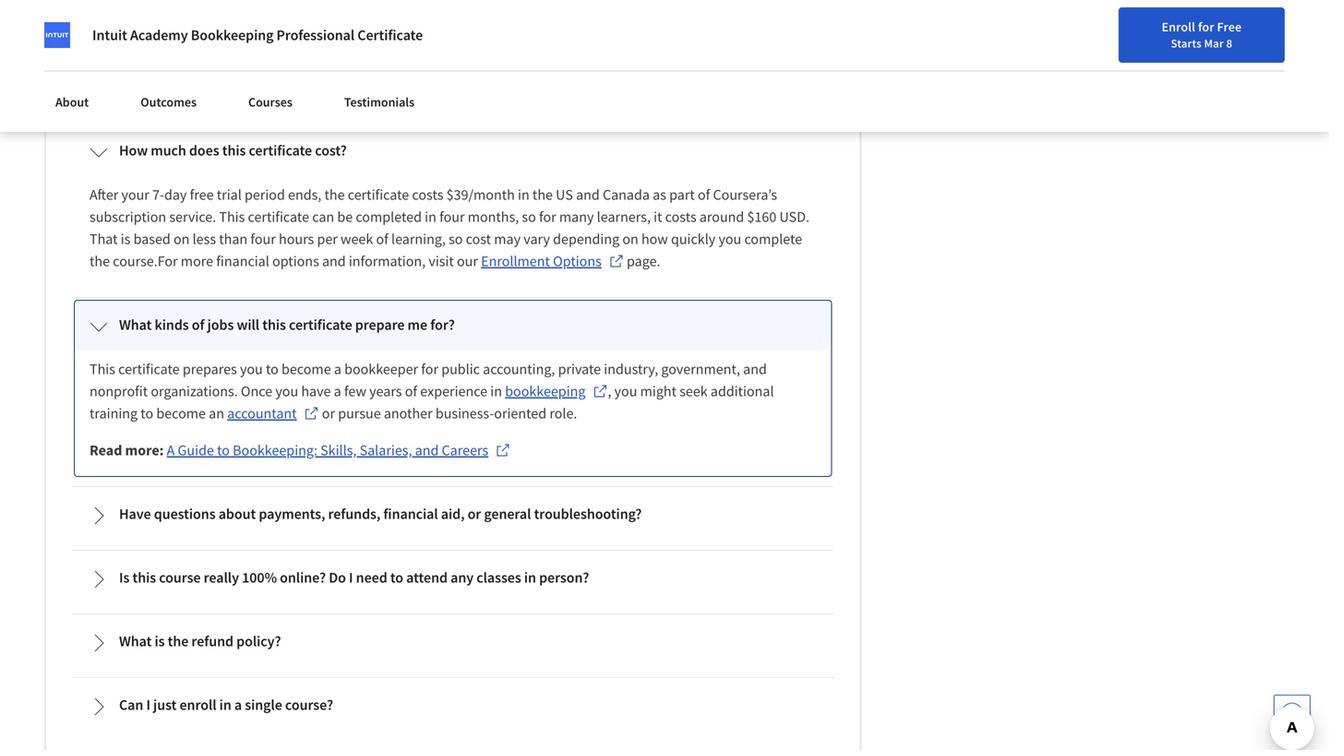 Task type: describe. For each thing, give the bounding box(es) containing it.
taking
[[382, 11, 422, 30]]

visit
[[429, 252, 454, 271]]

service.
[[169, 208, 216, 226]]

a left bookkeeper on the left of the page
[[334, 360, 341, 379]]

after your 7-day free trial period ends, the certificate costs $39/month in the us and canada as part of coursera's subscription service. this certificate can be completed in four months, so for many learners, it costs around $160 usd. that is based on less than four hours per week of learning, so cost may vary depending on how quickly you complete the course.for more financial options and information, visit our
[[90, 186, 812, 271]]

about
[[55, 94, 89, 110]]

prepares
[[183, 360, 237, 379]]

before
[[338, 11, 379, 30]]

few
[[344, 382, 366, 401]]

have questions about payments, refunds, financial aid, or general troubleshooting? button
[[75, 490, 831, 540]]

this right "will"
[[262, 316, 286, 334]]

additional
[[711, 382, 774, 401]]

enroll
[[179, 696, 216, 715]]

coursera image
[[22, 15, 139, 45]]

around
[[699, 208, 744, 226]]

0 vertical spatial costs
[[412, 186, 443, 204]]

certificate up completed
[[348, 186, 409, 204]]

this inside after your 7-day free trial period ends, the certificate costs $39/month in the us and canada as part of coursera's subscription service. this certificate can be completed in four months, so for many learners, it costs around $160 usd. that is based on less than four hours per week of learning, so cost may vary depending on how quickly you complete the course.for more financial options and information, visit our
[[219, 208, 245, 226]]

you inside after your 7-day free trial period ends, the certificate costs $39/month in the us and canada as part of coursera's subscription service. this certificate can be completed in four months, so for many learners, it costs around $160 usd. that is based on less than four hours per week of learning, so cost may vary depending on how quickly you complete the course.for more financial options and information, visit our
[[719, 230, 741, 248]]

government,
[[661, 360, 740, 379]]

principles
[[352, 78, 413, 96]]

will
[[237, 316, 259, 334]]

trial
[[217, 186, 242, 204]]

when
[[468, 56, 503, 74]]

private
[[558, 360, 601, 379]]

options
[[553, 252, 602, 271]]

week
[[341, 230, 373, 248]]

you up accountant 'link'
[[275, 382, 298, 401]]

hours
[[279, 230, 314, 248]]

can
[[312, 208, 334, 226]]

this inside dropdown button
[[222, 141, 246, 160]]

in right enroll
[[219, 696, 231, 715]]

an inside ', you might seek additional training to become an'
[[209, 404, 224, 423]]

how
[[641, 230, 668, 248]]

1 horizontal spatial costs
[[665, 208, 697, 226]]

what for what kinds of jobs will this certificate prepare me for?
[[119, 316, 152, 334]]

1 vertical spatial four
[[250, 230, 276, 248]]

in inside the this certificate prepares you to become a bookkeeper for public accounting, private industry, government, and nonprofit organizations. once you have a few years of experience in
[[490, 382, 502, 401]]

introduction
[[461, 78, 538, 96]]

read
[[90, 441, 122, 460]]

an inside as a beginner-level course, no skills or experience is required. when you complete this course, you'll gain a foundational understanding of accounting principles and an introduction to quickbooks online.
[[442, 78, 458, 96]]

financial inside after your 7-day free trial period ends, the certificate costs $39/month in the us and canada as part of coursera's subscription service. this certificate can be completed in four months, so for many learners, it costs around $160 usd. that is based on less than four hours per week of learning, so cost may vary depending on how quickly you complete the course.for more financial options and information, visit our
[[216, 252, 269, 271]]

free
[[190, 186, 214, 204]]

$39/month
[[446, 186, 515, 204]]

0 horizontal spatial so
[[449, 230, 463, 248]]

financial inside dropdown button
[[383, 505, 438, 524]]

this inside the this certificate prepares you to become a bookkeeper for public accounting, private industry, government, and nonprofit organizations. once you have a few years of experience in
[[90, 360, 115, 379]]

canada
[[603, 186, 650, 204]]

opens in a new tab image for bookkeeping
[[593, 384, 608, 399]]

, you might seek additional training to become an
[[90, 382, 777, 423]]

is inside dropdown button
[[155, 632, 165, 651]]

after
[[90, 186, 118, 204]]

enroll
[[1162, 18, 1195, 35]]

2 on from the left
[[622, 230, 639, 248]]

is inside as a beginner-level course, no skills or experience is required. when you complete this course, you'll gain a foundational understanding of accounting principles and an introduction to quickbooks online.
[[396, 56, 405, 74]]

more:
[[125, 441, 164, 460]]

or inside as a beginner-level course, no skills or experience is required. when you complete this course, you'll gain a foundational understanding of accounting principles and an introduction to quickbooks online.
[[309, 56, 322, 74]]

learning,
[[391, 230, 446, 248]]

how
[[119, 141, 148, 160]]

training
[[90, 404, 138, 423]]

jobs
[[207, 316, 234, 334]]

complete inside as a beginner-level course, no skills or experience is required. when you complete this course, you'll gain a foundational understanding of accounting principles and an introduction to quickbooks online.
[[531, 56, 589, 74]]

enrollment options link
[[481, 250, 624, 272]]

classes
[[477, 569, 521, 587]]

completed
[[356, 208, 422, 226]]

our
[[457, 252, 478, 271]]

kinds
[[155, 316, 189, 334]]

can
[[119, 696, 143, 715]]

troubleshooting?
[[534, 505, 642, 524]]

for inside enroll for free starts mar 8
[[1198, 18, 1214, 35]]

accounting
[[280, 78, 349, 96]]

complete inside after your 7-day free trial period ends, the certificate costs $39/month in the us and canada as part of coursera's subscription service. this certificate can be completed in four months, so for many learners, it costs around $160 usd. that is based on less than four hours per week of learning, so cost may vary depending on how quickly you complete the course.for more financial options and information, visit our
[[744, 230, 802, 248]]

less
[[193, 230, 216, 248]]

starts
[[1171, 36, 1202, 51]]

a right gain in the top right of the page
[[732, 56, 740, 74]]

the left us
[[533, 186, 553, 204]]

courses
[[248, 94, 292, 110]]

subscription
[[90, 208, 166, 226]]

you inside ', you might seek additional training to become an'
[[614, 382, 637, 401]]

certificate inside dropdown button
[[249, 141, 312, 160]]

1 horizontal spatial four
[[439, 208, 465, 226]]

bookkeeper
[[344, 360, 418, 379]]

can i just enroll in a single course? button
[[75, 681, 831, 731]]

this inside as a beginner-level course, no skills or experience is required. when you complete this course, you'll gain a foundational understanding of accounting principles and an introduction to quickbooks online.
[[592, 56, 615, 74]]

and right us
[[576, 186, 600, 204]]

part
[[669, 186, 695, 204]]

vary
[[524, 230, 550, 248]]

payments,
[[259, 505, 325, 524]]

1 horizontal spatial so
[[522, 208, 536, 226]]

more
[[181, 252, 213, 271]]

what is the refund policy?
[[119, 632, 281, 651]]

policy?
[[236, 632, 281, 651]]

the inside dropdown button
[[168, 632, 189, 651]]

a right "as"
[[107, 56, 114, 74]]

0 horizontal spatial need
[[304, 11, 335, 30]]

of inside the this certificate prepares you to become a bookkeeper for public accounting, private industry, government, and nonprofit organizations. once you have a few years of experience in
[[405, 382, 417, 401]]

a guide to bookkeeping: skills, salaries, and careers link
[[167, 440, 511, 462]]

of right part
[[698, 186, 710, 204]]

questions
[[154, 505, 216, 524]]

role.
[[549, 404, 577, 423]]

me
[[408, 316, 427, 334]]

what is the refund policy? button
[[75, 618, 831, 668]]

1 course, from the left
[[209, 56, 253, 74]]

options
[[272, 252, 319, 271]]

7-
[[152, 186, 164, 204]]

level
[[177, 56, 206, 74]]

cost?
[[315, 141, 347, 160]]

is this course really 100% online? do i need to attend any classes in person? button
[[75, 554, 831, 604]]

foundational
[[90, 78, 169, 96]]

2 course, from the left
[[618, 56, 663, 74]]

business-
[[436, 404, 494, 423]]

have
[[119, 505, 151, 524]]

opens in a new tab image for a guide to bookkeeping: skills, salaries, and careers
[[496, 443, 511, 458]]

experience inside as a beginner-level course, no skills or experience is required. when you complete this course, you'll gain a foundational understanding of accounting principles and an introduction to quickbooks online.
[[325, 56, 393, 74]]

no
[[256, 56, 273, 74]]

information,
[[349, 252, 426, 271]]

months,
[[468, 208, 519, 226]]

you inside as a beginner-level course, no skills or experience is required. when you complete this course, you'll gain a foundational understanding of accounting principles and an introduction to quickbooks online.
[[506, 56, 528, 74]]

have questions about payments, refunds, financial aid, or general troubleshooting?
[[119, 505, 642, 524]]

enroll for free starts mar 8
[[1162, 18, 1242, 51]]

pursue
[[338, 404, 381, 423]]

do
[[278, 11, 294, 30]]

a left the few
[[334, 382, 341, 401]]

is this course really 100% online? do i need to attend any classes in person?
[[119, 569, 589, 587]]

as a beginner-level course, no skills or experience is required. when you complete this course, you'll gain a foundational understanding of accounting principles and an introduction to quickbooks online.
[[90, 56, 743, 96]]

be
[[337, 208, 353, 226]]

this right is
[[132, 569, 156, 587]]

in right the classes
[[524, 569, 536, 587]]

for inside after your 7-day free trial period ends, the certificate costs $39/month in the us and canada as part of coursera's subscription service. this certificate can be completed in four months, so for many learners, it costs around $160 usd. that is based on less than four hours per week of learning, so cost may vary depending on how quickly you complete the course.for more financial options and information, visit our
[[539, 208, 556, 226]]

skills inside as a beginner-level course, no skills or experience is required. when you complete this course, you'll gain a foundational understanding of accounting principles and an introduction to quickbooks online.
[[275, 56, 306, 74]]

person?
[[539, 569, 589, 587]]

testimonials link
[[333, 83, 426, 121]]

and inside as a beginner-level course, no skills or experience is required. when you complete this course, you'll gain a foundational understanding of accounting principles and an introduction to quickbooks online.
[[416, 78, 440, 96]]

bookkeeping link
[[505, 380, 608, 403]]

for?
[[430, 316, 455, 334]]



Task type: vqa. For each thing, say whether or not it's contained in the screenshot.
"What kinds of jobs will this certificate prepare me for?" DROPDOWN BUTTON
yes



Task type: locate. For each thing, give the bounding box(es) containing it.
0 vertical spatial experience
[[206, 11, 275, 30]]

a inside dropdown button
[[234, 696, 242, 715]]

2 vertical spatial experience
[[420, 382, 487, 401]]

1 horizontal spatial complete
[[744, 230, 802, 248]]

online.
[[634, 78, 678, 96]]

course,
[[209, 56, 253, 74], [618, 56, 663, 74]]

in up months,
[[518, 186, 530, 204]]

1 horizontal spatial is
[[155, 632, 165, 651]]

as
[[653, 186, 666, 204]]

1 horizontal spatial experience
[[325, 56, 393, 74]]

so left cost
[[449, 230, 463, 248]]

based
[[133, 230, 171, 248]]

you right ,
[[614, 382, 637, 401]]

an down organizations.
[[209, 404, 224, 423]]

0 horizontal spatial costs
[[412, 186, 443, 204]]

complete up quickbooks
[[531, 56, 589, 74]]

1 horizontal spatial course,
[[618, 56, 663, 74]]

academy
[[130, 26, 188, 44]]

quickbooks
[[557, 78, 631, 96]]

oriented
[[494, 404, 547, 423]]

accounting,
[[483, 360, 555, 379]]

1 horizontal spatial become
[[282, 360, 331, 379]]

and down per
[[322, 252, 346, 271]]

or right academy
[[190, 11, 203, 30]]

experience up principles
[[325, 56, 393, 74]]

help center image
[[1281, 702, 1303, 725]]

0 vertical spatial complete
[[531, 56, 589, 74]]

bookkeeping
[[191, 26, 274, 44]]

and inside the this certificate prepares you to become a bookkeeper for public accounting, private industry, government, and nonprofit organizations. once you have a few years of experience in
[[743, 360, 767, 379]]

experience inside the this certificate prepares you to become a bookkeeper for public accounting, private industry, government, and nonprofit organizations. once you have a few years of experience in
[[420, 382, 487, 401]]

for inside the this certificate prepares you to become a bookkeeper for public accounting, private industry, government, and nonprofit organizations. once you have a few years of experience in
[[421, 360, 438, 379]]

certificate inside dropdown button
[[289, 316, 352, 334]]

to
[[541, 78, 554, 96], [266, 360, 279, 379], [141, 404, 153, 423], [217, 441, 230, 460], [390, 569, 403, 587]]

0 horizontal spatial this
[[90, 360, 115, 379]]

of inside dropdown button
[[192, 316, 204, 334]]

0 horizontal spatial i
[[146, 696, 150, 715]]

1 vertical spatial complete
[[744, 230, 802, 248]]

2 vertical spatial what
[[119, 632, 152, 651]]

your
[[121, 186, 149, 204]]

i right do
[[349, 569, 353, 587]]

so up vary
[[522, 208, 536, 226]]

bookkeeping:
[[233, 441, 317, 460]]

financial down than
[[216, 252, 269, 271]]

this up than
[[219, 208, 245, 226]]

0 horizontal spatial course?
[[285, 696, 333, 715]]

certificate inside the this certificate prepares you to become a bookkeeper for public accounting, private industry, government, and nonprofit organizations. once you have a few years of experience in
[[118, 360, 180, 379]]

0 horizontal spatial become
[[156, 404, 206, 423]]

this right taking
[[425, 11, 449, 30]]

what inside the what kinds of jobs will this certificate prepare me for? dropdown button
[[119, 316, 152, 334]]

and left careers at bottom left
[[415, 441, 439, 460]]

to inside ', you might seek additional training to become an'
[[141, 404, 153, 423]]

general
[[484, 505, 531, 524]]

0 vertical spatial skills
[[155, 11, 187, 30]]

course? right single
[[285, 696, 333, 715]]

usd.
[[779, 208, 810, 226]]

opens in a new tab image down depending
[[609, 254, 624, 269]]

costs down part
[[665, 208, 697, 226]]

0 vertical spatial need
[[304, 11, 335, 30]]

to up once on the bottom
[[266, 360, 279, 379]]

an down required. at the top left of page
[[442, 78, 458, 96]]

enrollment options
[[481, 252, 602, 271]]

on down learners,
[[622, 230, 639, 248]]

2 horizontal spatial i
[[349, 569, 353, 587]]

intuit academy bookkeeping professional certificate
[[92, 26, 423, 44]]

1 vertical spatial course?
[[285, 696, 333, 715]]

financial
[[216, 252, 269, 271], [383, 505, 438, 524]]

salaries,
[[360, 441, 412, 460]]

course?
[[452, 11, 500, 30], [285, 696, 333, 715]]

opens in a new tab image down have
[[304, 406, 319, 421]]

or right aid,
[[468, 505, 481, 524]]

experience left the do
[[206, 11, 275, 30]]

is up principles
[[396, 56, 405, 74]]

1 horizontal spatial on
[[622, 230, 639, 248]]

you down around
[[719, 230, 741, 248]]

100%
[[242, 569, 277, 587]]

than
[[219, 230, 248, 248]]

free
[[1217, 18, 1242, 35]]

opens in a new tab image inside "a guide to bookkeeping: skills, salaries, and careers" link
[[496, 443, 511, 458]]

opens in a new tab image inside bookkeeping link
[[593, 384, 608, 399]]

ends,
[[288, 186, 321, 204]]

in up learning,
[[425, 208, 436, 226]]

0 vertical spatial is
[[396, 56, 405, 74]]

just
[[153, 696, 177, 715]]

what up the can
[[119, 632, 152, 651]]

0 horizontal spatial on
[[173, 230, 190, 248]]

and
[[416, 78, 440, 96], [576, 186, 600, 204], [322, 252, 346, 271], [743, 360, 767, 379], [415, 441, 439, 460]]

opens in a new tab image down 'private' in the left of the page
[[593, 384, 608, 399]]

2 vertical spatial is
[[155, 632, 165, 651]]

2 horizontal spatial for
[[1198, 18, 1214, 35]]

1 horizontal spatial for
[[539, 208, 556, 226]]

might
[[640, 382, 677, 401]]

for
[[1198, 18, 1214, 35], [539, 208, 556, 226], [421, 360, 438, 379]]

1 vertical spatial become
[[156, 404, 206, 423]]

of up "information," at the top left of page
[[376, 230, 388, 248]]

can i just enroll in a single course?
[[119, 696, 333, 715]]

1 vertical spatial skills
[[275, 56, 306, 74]]

page.
[[624, 252, 663, 271]]

you up introduction
[[506, 56, 528, 74]]

menu item
[[998, 18, 1117, 78]]

course
[[159, 569, 201, 587]]

skills
[[155, 11, 187, 30], [275, 56, 306, 74]]

2 horizontal spatial is
[[396, 56, 405, 74]]

for up "mar"
[[1198, 18, 1214, 35]]

0 vertical spatial financial
[[216, 252, 269, 271]]

organizations.
[[151, 382, 238, 401]]

,
[[608, 382, 611, 401]]

costs up completed
[[412, 186, 443, 204]]

0 horizontal spatial experience
[[206, 11, 275, 30]]

this up the "nonprofit"
[[90, 360, 115, 379]]

complete
[[531, 56, 589, 74], [744, 230, 802, 248]]

or down have
[[322, 404, 335, 423]]

four right than
[[250, 230, 276, 248]]

become inside ', you might seek additional training to become an'
[[156, 404, 206, 423]]

1 horizontal spatial course?
[[452, 11, 500, 30]]

skills right no
[[275, 56, 306, 74]]

a left single
[[234, 696, 242, 715]]

quickly
[[671, 230, 716, 248]]

course, up the 'understanding'
[[209, 56, 253, 74]]

the down that
[[90, 252, 110, 271]]

in down accounting,
[[490, 382, 502, 401]]

to inside is this course really 100% online? do i need to attend any classes in person? dropdown button
[[390, 569, 403, 587]]

1 vertical spatial an
[[209, 404, 224, 423]]

certificate up period
[[249, 141, 312, 160]]

aid,
[[441, 505, 465, 524]]

1 vertical spatial need
[[356, 569, 387, 587]]

0 vertical spatial become
[[282, 360, 331, 379]]

courses link
[[237, 83, 304, 121]]

2 vertical spatial for
[[421, 360, 438, 379]]

the
[[324, 186, 345, 204], [533, 186, 553, 204], [90, 252, 110, 271], [168, 632, 189, 651]]

0 horizontal spatial an
[[209, 404, 224, 423]]

to left attend
[[390, 569, 403, 587]]

certificate left prepare
[[289, 316, 352, 334]]

1 on from the left
[[173, 230, 190, 248]]

i right the do
[[297, 11, 301, 30]]

what for what skills or experience do i need before taking this course?
[[119, 11, 152, 30]]

certificate
[[357, 26, 423, 44]]

what inside what is the refund policy? dropdown button
[[119, 632, 152, 651]]

to inside the this certificate prepares you to become a bookkeeper for public accounting, private industry, government, and nonprofit organizations. once you have a few years of experience in
[[266, 360, 279, 379]]

0 horizontal spatial for
[[421, 360, 438, 379]]

is left refund
[[155, 632, 165, 651]]

or up accounting
[[309, 56, 322, 74]]

is
[[119, 569, 130, 587]]

nonprofit
[[90, 382, 148, 401]]

1 vertical spatial costs
[[665, 208, 697, 226]]

1 vertical spatial i
[[349, 569, 353, 587]]

cost
[[466, 230, 491, 248]]

2 vertical spatial i
[[146, 696, 150, 715]]

what left kinds
[[119, 316, 152, 334]]

what skills or experience do i need before taking this course? button
[[75, 0, 831, 46]]

0 horizontal spatial financial
[[216, 252, 269, 271]]

skills inside dropdown button
[[155, 11, 187, 30]]

course? inside what skills or experience do i need before taking this course? dropdown button
[[452, 11, 500, 30]]

the left refund
[[168, 632, 189, 651]]

0 vertical spatial i
[[297, 11, 301, 30]]

understanding
[[172, 78, 262, 96]]

1 horizontal spatial need
[[356, 569, 387, 587]]

None search field
[[263, 12, 568, 48]]

0 vertical spatial four
[[439, 208, 465, 226]]

2 what from the top
[[119, 316, 152, 334]]

course, up online.
[[618, 56, 663, 74]]

what kinds of jobs will this certificate prepare me for?
[[119, 316, 455, 334]]

this up quickbooks
[[592, 56, 615, 74]]

1 horizontal spatial this
[[219, 208, 245, 226]]

this right does
[[222, 141, 246, 160]]

of down no
[[265, 78, 278, 96]]

become down organizations.
[[156, 404, 206, 423]]

period
[[245, 186, 285, 204]]

2 horizontal spatial experience
[[420, 382, 487, 401]]

to right training in the left of the page
[[141, 404, 153, 423]]

complete down $160
[[744, 230, 802, 248]]

required.
[[408, 56, 465, 74]]

opens in a new tab image for accountant
[[304, 406, 319, 421]]

$160
[[747, 208, 777, 226]]

i left the just
[[146, 696, 150, 715]]

1 horizontal spatial skills
[[275, 56, 306, 74]]

mar
[[1204, 36, 1224, 51]]

skills up level
[[155, 11, 187, 30]]

financial left aid,
[[383, 505, 438, 524]]

1 what from the top
[[119, 11, 152, 30]]

become up have
[[282, 360, 331, 379]]

0 vertical spatial so
[[522, 208, 536, 226]]

for left public
[[421, 360, 438, 379]]

0 horizontal spatial four
[[250, 230, 276, 248]]

careers
[[442, 441, 488, 460]]

0 vertical spatial this
[[219, 208, 245, 226]]

you up once on the bottom
[[240, 360, 263, 379]]

is inside after your 7-day free trial period ends, the certificate costs $39/month in the us and canada as part of coursera's subscription service. this certificate can be completed in four months, so for many learners, it costs around $160 usd. that is based on less than four hours per week of learning, so cost may vary depending on how quickly you complete the course.for more financial options and information, visit our
[[121, 230, 130, 248]]

and up additional
[[743, 360, 767, 379]]

day
[[164, 186, 187, 204]]

1 vertical spatial experience
[[325, 56, 393, 74]]

what
[[119, 11, 152, 30], [119, 316, 152, 334], [119, 632, 152, 651]]

is
[[396, 56, 405, 74], [121, 230, 130, 248], [155, 632, 165, 651]]

0 vertical spatial course?
[[452, 11, 500, 30]]

1 vertical spatial so
[[449, 230, 463, 248]]

of left jobs
[[192, 316, 204, 334]]

0 vertical spatial for
[[1198, 18, 1214, 35]]

coursera's
[[713, 186, 777, 204]]

of inside as a beginner-level course, no skills or experience is required. when you complete this course, you'll gain a foundational understanding of accounting principles and an introduction to quickbooks online.
[[265, 78, 278, 96]]

the up be
[[324, 186, 345, 204]]

to inside "a guide to bookkeeping: skills, salaries, and careers" link
[[217, 441, 230, 460]]

on
[[173, 230, 190, 248], [622, 230, 639, 248]]

intuit image
[[44, 22, 70, 48]]

enrollment
[[481, 252, 550, 271]]

of up another
[[405, 382, 417, 401]]

does
[[189, 141, 219, 160]]

for up vary
[[539, 208, 556, 226]]

this certificate prepares you to become a bookkeeper for public accounting, private industry, government, and nonprofit organizations. once you have a few years of experience in
[[90, 360, 770, 401]]

four down $39/month
[[439, 208, 465, 226]]

any
[[451, 569, 474, 587]]

0 vertical spatial what
[[119, 11, 152, 30]]

what kinds of jobs will this certificate prepare me for? button
[[75, 301, 831, 351]]

certificate up the "nonprofit"
[[118, 360, 180, 379]]

need right do
[[356, 569, 387, 587]]

you'll
[[666, 56, 700, 74]]

experience inside dropdown button
[[206, 11, 275, 30]]

what inside what skills or experience do i need before taking this course? dropdown button
[[119, 11, 152, 30]]

1 vertical spatial is
[[121, 230, 130, 248]]

1 vertical spatial financial
[[383, 505, 438, 524]]

1 vertical spatial what
[[119, 316, 152, 334]]

0 horizontal spatial course,
[[209, 56, 253, 74]]

opens in a new tab image for enrollment options
[[609, 254, 624, 269]]

become inside the this certificate prepares you to become a bookkeeper for public accounting, private industry, government, and nonprofit organizations. once you have a few years of experience in
[[282, 360, 331, 379]]

0 horizontal spatial complete
[[531, 56, 589, 74]]

do
[[329, 569, 346, 587]]

what up beginner-
[[119, 11, 152, 30]]

this
[[425, 11, 449, 30], [592, 56, 615, 74], [222, 141, 246, 160], [262, 316, 286, 334], [132, 569, 156, 587]]

per
[[317, 230, 338, 248]]

many
[[559, 208, 594, 226]]

opens in a new tab image right careers at bottom left
[[496, 443, 511, 458]]

public
[[441, 360, 480, 379]]

to inside as a beginner-level course, no skills or experience is required. when you complete this course, you'll gain a foundational understanding of accounting principles and an introduction to quickbooks online.
[[541, 78, 554, 96]]

3 what from the top
[[119, 632, 152, 651]]

how much does this certificate cost?
[[119, 141, 347, 160]]

on left less
[[173, 230, 190, 248]]

1 vertical spatial for
[[539, 208, 556, 226]]

need right the do
[[304, 11, 335, 30]]

1 vertical spatial this
[[90, 360, 115, 379]]

opens in a new tab image inside accountant 'link'
[[304, 406, 319, 421]]

is right that
[[121, 230, 130, 248]]

years
[[369, 382, 402, 401]]

to left quickbooks
[[541, 78, 554, 96]]

0 horizontal spatial is
[[121, 230, 130, 248]]

experience up or pursue another business-oriented role.
[[420, 382, 487, 401]]

opens in a new tab image
[[609, 254, 624, 269], [593, 384, 608, 399], [304, 406, 319, 421], [496, 443, 511, 458]]

0 vertical spatial an
[[442, 78, 458, 96]]

opens in a new tab image inside enrollment options link
[[609, 254, 624, 269]]

1 horizontal spatial financial
[[383, 505, 438, 524]]

0 horizontal spatial skills
[[155, 11, 187, 30]]

certificate
[[249, 141, 312, 160], [348, 186, 409, 204], [248, 208, 309, 226], [289, 316, 352, 334], [118, 360, 180, 379]]

1 horizontal spatial i
[[297, 11, 301, 30]]

what for what is the refund policy?
[[119, 632, 152, 651]]

course? inside can i just enroll in a single course? dropdown button
[[285, 696, 333, 715]]

certificate down period
[[248, 208, 309, 226]]

what skills or experience do i need before taking this course?
[[119, 11, 500, 30]]

gain
[[703, 56, 729, 74]]

1 horizontal spatial an
[[442, 78, 458, 96]]

and down required. at the top left of page
[[416, 78, 440, 96]]

to right guide
[[217, 441, 230, 460]]

course? up when
[[452, 11, 500, 30]]

depending
[[553, 230, 619, 248]]



